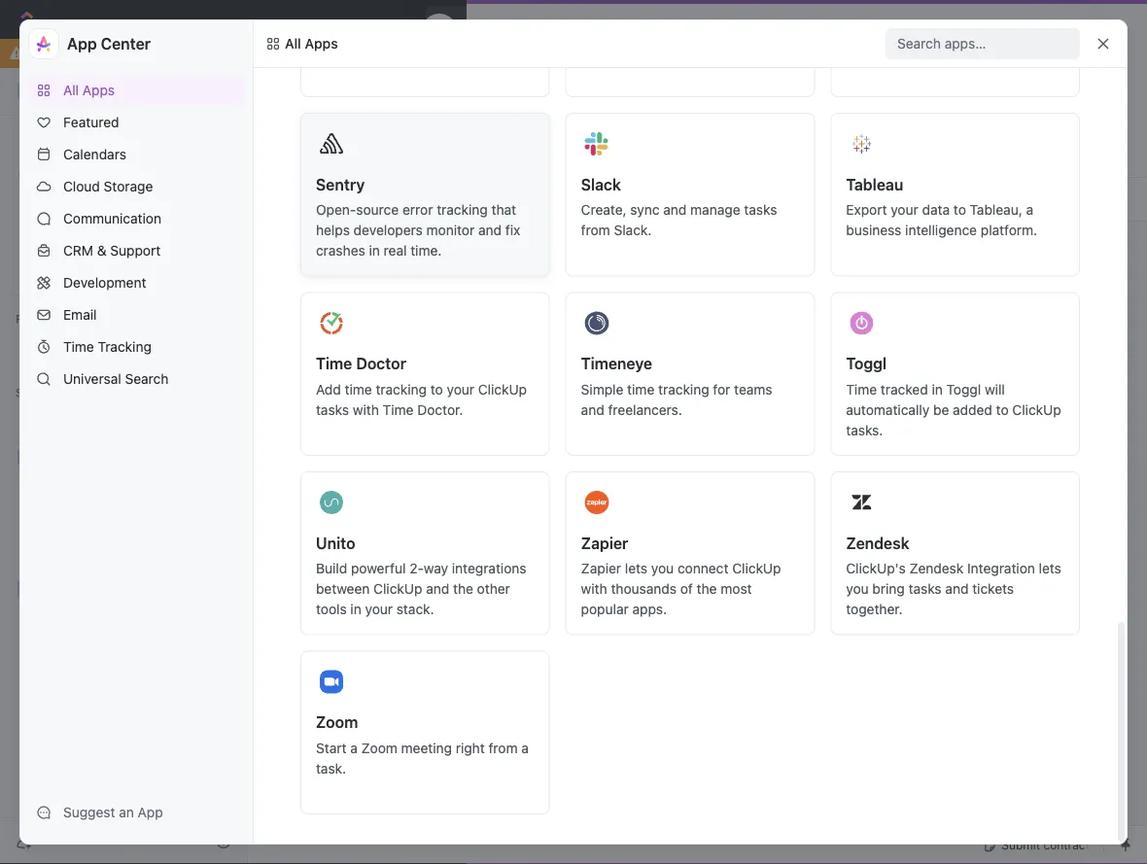 Task type: describe. For each thing, give the bounding box(es) containing it.
and inside sentry open-source error tracking that helps developers monitor and fix crashes in real time.
[[479, 222, 502, 238]]

developers
[[354, 222, 423, 238]]

0 vertical spatial zendesk
[[847, 534, 910, 552]]

team space
[[846, 243, 924, 259]]

time inside timeneye simple time tracking for teams and freelancers.
[[628, 381, 655, 397]]

tasks.
[[847, 422, 884, 438]]

⌘k
[[692, 11, 713, 27]]

between
[[316, 581, 370, 597]]

all apps for the top all apps link
[[285, 36, 338, 52]]

your inside visible spaces spaces shown in your left sidebar.
[[907, 193, 931, 206]]

tasks assigned to jeremy miller that have not been scheduled
[[637, 282, 978, 296]]

incoming
[[785, 319, 832, 332]]

have
[[840, 282, 866, 296]]

0 horizontal spatial management
[[568, 319, 634, 332]]

development
[[63, 275, 146, 291]]

teams
[[734, 381, 773, 397]]

powerful
[[351, 561, 406, 577]]

with inside zapier zapier lets you connect clickup with thousands of the most popular apps.
[[581, 581, 608, 597]]

online
[[1073, 37, 1109, 51]]

0 vertical spatial app
[[67, 35, 97, 53]]

conversations.
[[390, 43, 481, 59]]

campaign
[[663, 340, 724, 355]]

notifications
[[348, 22, 425, 38]]

rich
[[316, 43, 340, 59]]

time left doctor.
[[383, 402, 414, 418]]

post notifications and to enable rich links in conversations.
[[316, 22, 514, 59]]

the for zapier
[[697, 581, 717, 597]]

business
[[847, 222, 902, 238]]

0 vertical spatial agency
[[846, 282, 894, 298]]

communication
[[63, 211, 162, 227]]

way
[[424, 561, 448, 577]]

cloud storage link
[[28, 171, 245, 202]]

tree inside the sidebar navigation
[[8, 409, 239, 865]]

post
[[316, 22, 344, 38]]

visible spaces spaces shown in your left sidebar.
[[811, 165, 999, 206]]

tracking for sentry
[[437, 202, 488, 218]]

&
[[97, 243, 107, 259]]

slack
[[581, 175, 621, 194]]

time down email
[[63, 339, 94, 355]]

time inside toggl time tracked in toggl will automatically be added to clickup tasks.
[[847, 381, 877, 397]]

to left jeremy
[[724, 282, 735, 296]]

incoming closed-won deals
[[785, 319, 929, 332]]

an
[[119, 805, 134, 821]]

crm & support
[[63, 243, 161, 259]]

zapier zapier lets you connect clickup with thousands of the most popular apps.
[[581, 534, 782, 618]]

spaces up source
[[331, 158, 425, 190]]

crm
[[63, 243, 93, 259]]

docs link
[[8, 190, 239, 221]]

media
[[622, 340, 659, 355]]

search... button
[[660, 201, 754, 232]]

crm & support link
[[28, 235, 245, 267]]

you inside zendesk clickup's zendesk integration lets you bring tasks and tickets together.
[[847, 581, 869, 597]]

calendars link
[[28, 139, 245, 170]]

favorites button
[[8, 307, 86, 331]]

sync
[[631, 202, 660, 218]]

2 zapier from the top
[[581, 561, 622, 577]]

send and receive emails without leaving clickup.
[[847, 22, 1049, 59]]

add
[[316, 381, 341, 397]]

and inside 'slack create, sync and manage tasks from slack.'
[[664, 202, 687, 218]]

you inside zapier zapier lets you connect clickup with thousands of the most popular apps.
[[652, 561, 674, 577]]

clickup's
[[847, 561, 906, 577]]

source
[[356, 202, 399, 218]]

0 horizontal spatial a
[[350, 740, 358, 756]]

time inside "time doctor add time tracking to your clickup tasks with time doctor."
[[345, 381, 372, 397]]

and inside zendesk clickup's zendesk integration lets you bring tasks and tickets together.
[[946, 581, 969, 597]]

inbox link
[[8, 157, 239, 188]]

storage
[[104, 178, 153, 195]]

docs
[[47, 197, 79, 213]]

clickup inside "time doctor add time tracking to your clickup tasks with time doctor."
[[478, 381, 527, 397]]

see tasks inside outlook calendar.
[[581, 22, 799, 38]]

the for unito
[[453, 581, 474, 597]]

won
[[875, 319, 897, 332]]

that for tasks
[[815, 282, 837, 296]]

search... inside button
[[687, 209, 742, 225]]

export
[[847, 202, 888, 218]]

in inside post notifications and to enable rich links in conversations.
[[375, 43, 386, 59]]

post notifications and to enable rich links in conversations. link
[[301, 0, 550, 97]]

slack create, sync and manage tasks from slack.
[[581, 175, 778, 238]]

leaving
[[847, 43, 891, 59]]

agency management, , element
[[811, 278, 835, 302]]

wikido - social media campaign
[[527, 340, 724, 355]]

be
[[934, 402, 950, 418]]

zoom start a zoom meeting right from a task.
[[316, 713, 529, 777]]

featured
[[63, 114, 119, 130]]

in inside sentry open-source error tracking that helps developers monitor and fix crashes in real time.
[[369, 243, 380, 259]]

clickup inside unito build powerful 2-way integrations between clickup and the other tools in your stack.
[[374, 581, 423, 597]]

project notes link
[[8, 335, 239, 366]]

home link
[[8, 124, 239, 155]]

home
[[47, 131, 84, 147]]

assigned
[[671, 282, 720, 296]]

0 vertical spatial all spaces
[[287, 83, 352, 99]]

to inside post notifications and to enable rich links in conversations.
[[456, 22, 468, 38]]

from for slack
[[581, 222, 611, 238]]

start
[[316, 740, 347, 756]]

clickup inside toggl time tracked in toggl will automatically be added to clickup tasks.
[[1013, 402, 1062, 418]]

bring
[[873, 581, 905, 597]]

all spaces joined
[[476, 429, 570, 443]]

that for sentry
[[492, 202, 517, 218]]

universal search link
[[28, 364, 245, 395]]

spaces up shown
[[867, 165, 924, 186]]

app inside button
[[138, 805, 163, 821]]

0 vertical spatial agency management
[[846, 282, 982, 298]]

inside
[[646, 22, 683, 38]]

together.
[[847, 602, 903, 618]]

search
[[125, 371, 169, 387]]

dashboards link
[[8, 223, 239, 254]]

time tracking link
[[28, 332, 245, 363]]

jeremy
[[738, 282, 778, 296]]

1 vertical spatial agency management
[[527, 319, 634, 332]]

support
[[110, 243, 161, 259]]

0 vertical spatial management
[[898, 282, 982, 298]]

1 zapier from the top
[[581, 534, 629, 552]]

new
[[873, 11, 902, 27]]

suggest an app
[[63, 805, 163, 821]]

popular
[[581, 602, 629, 618]]

manage
[[691, 202, 741, 218]]

joined
[[536, 429, 570, 443]]

stack.
[[397, 602, 434, 618]]

of
[[681, 581, 693, 597]]

and inside send and receive emails without leaving clickup.
[[882, 22, 906, 38]]

wikido - social media campaign link
[[522, 331, 1076, 364]]

tableau
[[847, 175, 904, 194]]

tracking for time doctor
[[376, 381, 427, 397]]

business time image
[[20, 584, 35, 595]]

spaces down rich
[[306, 83, 352, 99]]

lets inside zendesk clickup's zendesk integration lets you bring tasks and tickets together.
[[1039, 561, 1062, 577]]

doctor
[[356, 355, 407, 373]]

a inside tableau export your data to tableau, a business intelligence platform.
[[1027, 202, 1034, 218]]

1 vertical spatial zoom
[[362, 740, 398, 756]]

and inside timeneye simple time tracking for teams and freelancers.
[[581, 402, 605, 418]]

center
[[101, 35, 151, 53]]

tracked
[[881, 381, 929, 397]]



Task type: locate. For each thing, give the bounding box(es) containing it.
1 vertical spatial agency
[[527, 319, 565, 332]]

0 horizontal spatial agency management
[[527, 319, 634, 332]]

1 vertical spatial with
[[581, 581, 608, 597]]

0 horizontal spatial time
[[345, 381, 372, 397]]

1 horizontal spatial tracking
[[437, 202, 488, 218]]

management
[[898, 282, 982, 298], [568, 319, 634, 332]]

time up add on the top left of page
[[316, 355, 352, 373]]

for
[[713, 381, 731, 397]]

your inside tableau export your data to tableau, a business intelligence platform.
[[891, 202, 919, 218]]

a up "platform."
[[1027, 202, 1034, 218]]

apps for all apps link to the bottom
[[83, 82, 115, 98]]

zoom
[[316, 713, 358, 732], [362, 740, 398, 756]]

1 horizontal spatial app
[[138, 805, 163, 821]]

project notes
[[47, 342, 132, 358]]

in up be
[[932, 381, 943, 397]]

you up thousands
[[652, 561, 674, 577]]

lqhim image
[[266, 36, 281, 52]]

time right add on the top left of page
[[345, 381, 372, 397]]

search...
[[558, 11, 613, 27], [687, 209, 742, 225]]

in left real
[[369, 243, 380, 259]]

0 vertical spatial from
[[581, 222, 611, 238]]

in inside visible spaces spaces shown in your left sidebar.
[[894, 193, 903, 206]]

1 horizontal spatial agency management
[[846, 282, 982, 298]]

new button
[[846, 4, 913, 35]]

tasks right see at the top
[[609, 22, 642, 38]]

1 horizontal spatial agency
[[846, 282, 894, 298]]

management up social
[[568, 319, 634, 332]]

and right send
[[882, 22, 906, 38]]

0 horizontal spatial toggl
[[847, 355, 887, 373]]

and down way
[[426, 581, 450, 597]]

connect
[[678, 561, 729, 577]]

1 vertical spatial all apps
[[63, 82, 115, 98]]

in down between
[[351, 602, 362, 618]]

tasks
[[609, 22, 642, 38], [744, 202, 778, 218], [316, 402, 349, 418], [909, 581, 942, 597]]

lets inside zapier zapier lets you connect clickup with thousands of the most popular apps.
[[625, 561, 648, 577]]

Search apps… field
[[898, 32, 1073, 55]]

the inside zapier zapier lets you connect clickup with thousands of the most popular apps.
[[697, 581, 717, 597]]

all spaces down rich
[[287, 83, 352, 99]]

all apps right the lqhim icon
[[285, 36, 338, 52]]

toggl up added on the right top of the page
[[947, 381, 982, 397]]

spaces left joined at the left of the page
[[493, 429, 533, 443]]

2 horizontal spatial tracking
[[659, 381, 710, 397]]

all apps link up featured link
[[28, 75, 245, 106]]

tasks down add on the top left of page
[[316, 402, 349, 418]]

0 horizontal spatial app
[[67, 35, 97, 53]]

lets up thousands
[[625, 561, 648, 577]]

tracking
[[437, 202, 488, 218], [376, 381, 427, 397], [659, 381, 710, 397]]

0 vertical spatial all apps link
[[262, 32, 342, 55]]

task.
[[316, 761, 346, 777]]

automatically
[[847, 402, 930, 418]]

1 vertical spatial from
[[489, 740, 518, 756]]

1 horizontal spatial you
[[847, 581, 869, 597]]

with
[[353, 402, 379, 418], [581, 581, 608, 597]]

toggl down incoming closed-won deals
[[847, 355, 887, 373]]

incoming closed-won deals link
[[785, 319, 929, 332]]

to down will
[[997, 402, 1009, 418]]

1 horizontal spatial apps
[[305, 36, 338, 52]]

2 the from the left
[[697, 581, 717, 597]]

timeneye
[[581, 355, 653, 373]]

integration
[[968, 561, 1036, 577]]

1 vertical spatial app
[[138, 805, 163, 821]]

your inside "time doctor add time tracking to your clickup tasks with time doctor."
[[447, 381, 475, 397]]

1 horizontal spatial the
[[697, 581, 717, 597]]

unito
[[316, 534, 356, 552]]

1 horizontal spatial all apps
[[285, 36, 338, 52]]

0 horizontal spatial that
[[492, 202, 517, 218]]

cloud
[[63, 178, 100, 195]]

dialog
[[19, 0, 1128, 845]]

search... right sync
[[687, 209, 742, 225]]

in right shown
[[894, 193, 903, 206]]

spaces down visible
[[811, 193, 852, 206]]

deals
[[901, 319, 929, 332]]

1 horizontal spatial search...
[[687, 209, 742, 225]]

tasks right bring
[[909, 581, 942, 597]]

clickup right added on the right top of the page
[[1013, 402, 1062, 418]]

0 horizontal spatial from
[[489, 740, 518, 756]]

tasks inside zendesk clickup's zendesk integration lets you bring tasks and tickets together.
[[909, 581, 942, 597]]

zapier up thousands
[[581, 534, 629, 552]]

to inside tableau export your data to tableau, a business intelligence platform.
[[954, 202, 967, 218]]

your up doctor.
[[447, 381, 475, 397]]

emails
[[959, 22, 999, 38]]

1 horizontal spatial that
[[815, 282, 837, 296]]

1 vertical spatial search...
[[687, 209, 742, 225]]

thousands
[[611, 581, 677, 597]]

to up doctor.
[[431, 381, 443, 397]]

0 horizontal spatial you
[[652, 561, 674, 577]]

zoom left meeting
[[362, 740, 398, 756]]

monitor
[[427, 222, 475, 238]]

from down create,
[[581, 222, 611, 238]]

to inside "time doctor add time tracking to your clickup tasks with time doctor."
[[431, 381, 443, 397]]

that left have
[[815, 282, 837, 296]]

send
[[847, 22, 879, 38]]

1 horizontal spatial management
[[898, 282, 982, 298]]

suggest
[[63, 805, 115, 821]]

tracking inside sentry open-source error tracking that helps developers monitor and fix crashes in real time.
[[437, 202, 488, 218]]

1 horizontal spatial toggl
[[947, 381, 982, 397]]

with down doctor
[[353, 402, 379, 418]]

clickup up "most"
[[733, 561, 782, 577]]

0 vertical spatial search...
[[558, 11, 613, 27]]

the left other in the bottom left of the page
[[453, 581, 474, 597]]

spaces inside the sidebar navigation
[[16, 386, 57, 400]]

team space, , element
[[811, 239, 835, 263]]

a right right
[[522, 740, 529, 756]]

0 horizontal spatial all apps link
[[28, 75, 245, 106]]

tracking inside timeneye simple time tracking for teams and freelancers.
[[659, 381, 710, 397]]

development link
[[28, 267, 245, 299]]

1 horizontal spatial all apps link
[[262, 32, 342, 55]]

universal
[[63, 371, 121, 387]]

featured link
[[28, 107, 245, 138]]

all spaces up source
[[292, 158, 425, 190]]

1 vertical spatial apps
[[83, 82, 115, 98]]

user group image
[[20, 451, 35, 463]]

from for zoom
[[489, 740, 518, 756]]

to left enable
[[456, 22, 468, 38]]

tasks inside 'slack create, sync and manage tasks from slack.'
[[744, 202, 778, 218]]

unito build powerful 2-way integrations between clickup and the other tools in your stack.
[[316, 534, 527, 618]]

tasks
[[637, 282, 668, 296]]

2-
[[410, 561, 424, 577]]

zendesk up "clickup's" on the right of page
[[847, 534, 910, 552]]

my
[[576, 148, 595, 164]]

0 horizontal spatial the
[[453, 581, 474, 597]]

and inside post notifications and to enable rich links in conversations.
[[429, 22, 452, 38]]

1 vertical spatial all apps link
[[28, 75, 245, 106]]

0 vertical spatial apps
[[305, 36, 338, 52]]

calendar.
[[739, 22, 799, 38]]

lets
[[625, 561, 648, 577], [1039, 561, 1062, 577]]

clickup up all spaces joined
[[478, 381, 527, 397]]

notes
[[95, 342, 132, 358]]

from inside 'slack create, sync and manage tasks from slack.'
[[581, 222, 611, 238]]

2 horizontal spatial a
[[1027, 202, 1034, 218]]

0 horizontal spatial with
[[353, 402, 379, 418]]

social
[[582, 340, 619, 355]]

dashboards
[[47, 230, 122, 246]]

with up popular
[[581, 581, 608, 597]]

that up the fix
[[492, 202, 517, 218]]

1 horizontal spatial lets
[[1039, 561, 1062, 577]]

1 horizontal spatial zoom
[[362, 740, 398, 756]]

0 horizontal spatial all apps
[[63, 82, 115, 98]]

time up automatically
[[847, 381, 877, 397]]

management up the deals
[[898, 282, 982, 298]]

0 vertical spatial all apps
[[285, 36, 338, 52]]

email link
[[28, 300, 245, 331]]

in inside toggl time tracked in toggl will automatically be added to clickup tasks.
[[932, 381, 943, 397]]

tracking up monitor
[[437, 202, 488, 218]]

app center
[[67, 35, 151, 53]]

apps up featured
[[83, 82, 115, 98]]

1 horizontal spatial a
[[522, 740, 529, 756]]

clickup up stack.
[[374, 581, 423, 597]]

tasks inside "time doctor add time tracking to your clickup tasks with time doctor."
[[316, 402, 349, 418]]

1 vertical spatial management
[[568, 319, 634, 332]]

in down 'notifications'
[[375, 43, 386, 59]]

and down "simple"
[[581, 402, 605, 418]]

space
[[884, 243, 924, 259]]

agency up wikido
[[527, 319, 565, 332]]

dialog containing app center
[[19, 0, 1128, 845]]

tree
[[8, 409, 239, 865]]

that
[[492, 202, 517, 218], [815, 282, 837, 296]]

agency management link
[[527, 319, 634, 332]]

apps for the top all apps link
[[305, 36, 338, 52]]

real
[[384, 243, 407, 259]]

tools
[[316, 602, 347, 618]]

and left tickets
[[946, 581, 969, 597]]

1 vertical spatial zapier
[[581, 561, 622, 577]]

to right left
[[954, 202, 967, 218]]

in inside unito build powerful 2-way integrations between clickup and the other tools in your stack.
[[351, 602, 362, 618]]

your
[[907, 193, 931, 206], [891, 202, 919, 218], [447, 381, 475, 397], [365, 602, 393, 618]]

0 vertical spatial zoom
[[316, 713, 358, 732]]

agency management up the deals
[[846, 282, 982, 298]]

sidebar navigation
[[0, 68, 248, 865]]

tracking inside "time doctor add time tracking to your clickup tasks with time doctor."
[[376, 381, 427, 397]]

platform.
[[981, 222, 1038, 238]]

agency management up -
[[527, 319, 634, 332]]

1 time from the left
[[345, 381, 372, 397]]

slack.
[[614, 222, 652, 238]]

apps left links
[[305, 36, 338, 52]]

and up conversations.
[[429, 22, 452, 38]]

all apps link left links
[[262, 32, 342, 55]]

1 vertical spatial toggl
[[947, 381, 982, 397]]

fix
[[506, 222, 521, 238]]

time up freelancers.
[[628, 381, 655, 397]]

1 lets from the left
[[625, 561, 648, 577]]

tracking down doctor
[[376, 381, 427, 397]]

error
[[403, 202, 433, 218]]

clickup inside zapier zapier lets you connect clickup with thousands of the most popular apps.
[[733, 561, 782, 577]]

all apps for all apps link to the bottom
[[63, 82, 115, 98]]

been
[[890, 282, 918, 296]]

and inside unito build powerful 2-way integrations between clickup and the other tools in your stack.
[[426, 581, 450, 597]]

that inside sentry open-source error tracking that helps developers monitor and fix crashes in real time.
[[492, 202, 517, 218]]

1 horizontal spatial from
[[581, 222, 611, 238]]

your inside unito build powerful 2-way integrations between clickup and the other tools in your stack.
[[365, 602, 393, 618]]

0 vertical spatial you
[[652, 561, 674, 577]]

a right start
[[350, 740, 358, 756]]

0 vertical spatial with
[[353, 402, 379, 418]]

email
[[63, 307, 97, 323]]

0 horizontal spatial tracking
[[376, 381, 427, 397]]

upgrade link
[[745, 6, 838, 33]]

your left left
[[907, 193, 931, 206]]

from right right
[[489, 740, 518, 756]]

tracking left 'for'
[[659, 381, 710, 397]]

tasks right manage
[[744, 202, 778, 218]]

your left data
[[891, 202, 919, 218]]

all apps link
[[262, 32, 342, 55], [28, 75, 245, 106]]

zapier up popular
[[581, 561, 622, 577]]

0 horizontal spatial search...
[[558, 11, 613, 27]]

0 vertical spatial that
[[492, 202, 517, 218]]

meeting
[[401, 740, 452, 756]]

time.
[[411, 243, 442, 259]]

1 vertical spatial all spaces
[[292, 158, 425, 190]]

zendesk right "clickup's" on the right of page
[[910, 561, 964, 577]]

0 horizontal spatial lets
[[625, 561, 648, 577]]

lets right integration
[[1039, 561, 1062, 577]]

crashes
[[316, 243, 365, 259]]

upgrade
[[773, 11, 828, 27]]

tracking
[[98, 339, 152, 355]]

tickets
[[973, 581, 1015, 597]]

from inside zoom start a zoom meeting right from a task.
[[489, 740, 518, 756]]

without
[[1002, 22, 1049, 38]]

search... left inside
[[558, 11, 613, 27]]

app right an
[[138, 805, 163, 821]]

from
[[581, 222, 611, 238], [489, 740, 518, 756]]

0 vertical spatial toggl
[[847, 355, 887, 373]]

and right sync
[[664, 202, 687, 218]]

time doctor add time tracking to your clickup tasks with time doctor.
[[316, 355, 527, 418]]

you
[[652, 561, 674, 577], [847, 581, 869, 597]]

with inside "time doctor add time tracking to your clickup tasks with time doctor."
[[353, 402, 379, 418]]

simple
[[581, 381, 624, 397]]

0 horizontal spatial zoom
[[316, 713, 358, 732]]

0 horizontal spatial agency
[[527, 319, 565, 332]]

zoom up start
[[316, 713, 358, 732]]

jm
[[513, 45, 545, 72]]

1 vertical spatial zendesk
[[910, 561, 964, 577]]

1 horizontal spatial time
[[628, 381, 655, 397]]

the right of
[[697, 581, 717, 597]]

agency up incoming closed-won deals
[[846, 282, 894, 298]]

scheduled
[[921, 282, 978, 296]]

1 vertical spatial that
[[815, 282, 837, 296]]

app left center
[[67, 35, 97, 53]]

0 vertical spatial zapier
[[581, 534, 629, 552]]

and left the fix
[[479, 222, 502, 238]]

zapier
[[581, 534, 629, 552], [581, 561, 622, 577]]

1 horizontal spatial with
[[581, 581, 608, 597]]

2 time from the left
[[628, 381, 655, 397]]

not
[[869, 282, 887, 296]]

intelligence
[[906, 222, 978, 238]]

you up the together.
[[847, 581, 869, 597]]

most
[[721, 581, 752, 597]]

0 horizontal spatial apps
[[83, 82, 115, 98]]

the inside unito build powerful 2-way integrations between clickup and the other tools in your stack.
[[453, 581, 474, 597]]

data
[[923, 202, 950, 218]]

communication link
[[28, 203, 245, 234]]

all apps up featured
[[63, 82, 115, 98]]

outlook
[[686, 22, 736, 38]]

to inside toggl time tracked in toggl will automatically be added to clickup tasks.
[[997, 402, 1009, 418]]

1 the from the left
[[453, 581, 474, 597]]

your left stack.
[[365, 602, 393, 618]]

1 vertical spatial you
[[847, 581, 869, 597]]

spaces down project
[[16, 386, 57, 400]]

2 lets from the left
[[1039, 561, 1062, 577]]

work
[[599, 148, 631, 164]]



Task type: vqa. For each thing, say whether or not it's contained in the screenshot.


